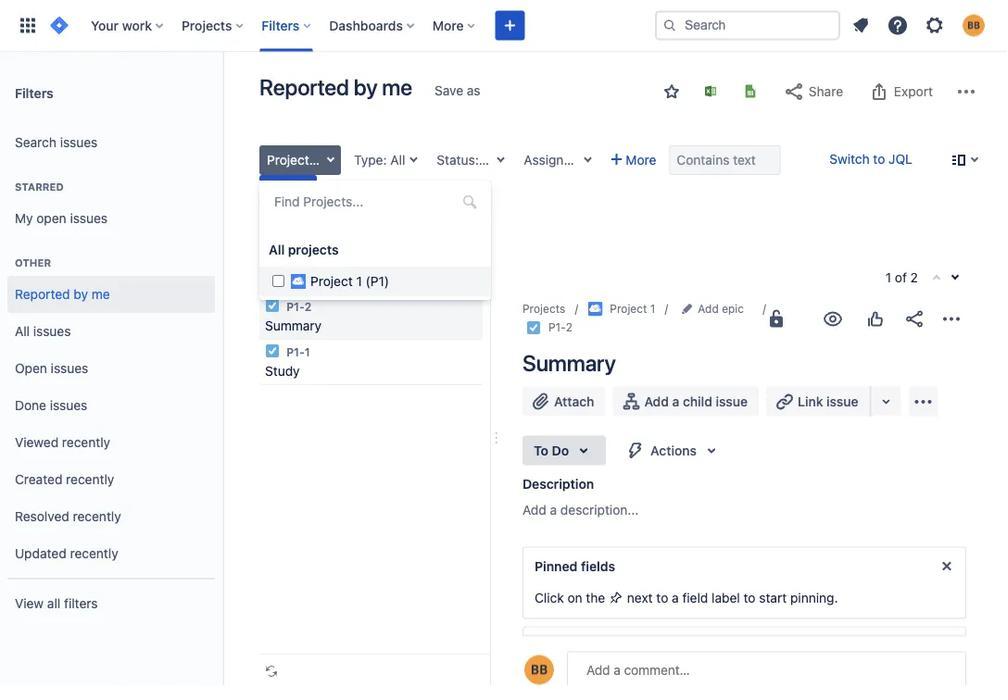 Task type: locate. For each thing, give the bounding box(es) containing it.
recently for resolved recently
[[73, 509, 121, 525]]

issue right child
[[716, 394, 748, 409]]

open in google sheets image
[[743, 84, 758, 99]]

profile image of bob builder image
[[524, 656, 554, 685]]

to
[[534, 443, 549, 458]]

notifications image
[[850, 14, 872, 37]]

reported
[[259, 74, 349, 100], [15, 287, 70, 302]]

add inside popup button
[[698, 302, 719, 315]]

task image up study
[[265, 344, 280, 359]]

to do
[[534, 443, 569, 458]]

1 vertical spatial created
[[15, 472, 62, 487]]

banner
[[0, 0, 1007, 52]]

by down dashboards
[[354, 74, 377, 100]]

a left field
[[672, 590, 679, 606]]

p1-2 down order by created
[[284, 300, 312, 313]]

reported by me up the all issues
[[15, 287, 110, 302]]

export
[[894, 84, 933, 99]]

all right project:
[[316, 152, 331, 168]]

issues for open issues
[[51, 361, 88, 376]]

order
[[261, 274, 293, 287]]

reported down filters popup button
[[259, 74, 349, 100]]

0 horizontal spatial search
[[15, 135, 56, 150]]

issues inside 'link'
[[50, 398, 87, 413]]

1 horizontal spatial project
[[610, 302, 647, 315]]

1 horizontal spatial add
[[644, 394, 669, 409]]

None checkbox
[[272, 275, 284, 287]]

1 horizontal spatial created
[[312, 274, 355, 287]]

2 issue from the left
[[827, 394, 859, 409]]

resolved recently link
[[7, 499, 215, 536]]

label
[[712, 590, 740, 606]]

save
[[435, 83, 463, 98]]

me inside "link"
[[92, 287, 110, 302]]

issues for done issues
[[50, 398, 87, 413]]

recently up created recently
[[62, 435, 110, 450]]

open issues
[[15, 361, 88, 376]]

1 horizontal spatial by
[[296, 274, 309, 287]]

1 vertical spatial small image
[[357, 275, 372, 290]]

0 vertical spatial p1-
[[287, 300, 305, 313]]

a for description...
[[550, 502, 557, 518]]

reported by me
[[259, 74, 412, 100], [15, 287, 110, 302]]

0 horizontal spatial by
[[74, 287, 88, 302]]

2 vertical spatial 2
[[566, 321, 573, 334]]

0 vertical spatial me
[[382, 74, 412, 100]]

0 vertical spatial p1-2
[[284, 300, 312, 313]]

1 vertical spatial filters
[[15, 85, 53, 100]]

projects
[[182, 18, 232, 33], [523, 302, 566, 315]]

description...
[[561, 502, 639, 518]]

projects for projects dropdown button on the top left
[[182, 18, 232, 33]]

projects up sidebar navigation icon
[[182, 18, 232, 33]]

1 horizontal spatial projects
[[523, 302, 566, 315]]

2 right task icon
[[566, 321, 573, 334]]

small image right order by created
[[357, 275, 372, 290]]

reported down other
[[15, 287, 70, 302]]

1 vertical spatial me
[[92, 287, 110, 302]]

2 right of
[[911, 270, 918, 285]]

0 horizontal spatial me
[[92, 287, 110, 302]]

task image for summary
[[265, 298, 280, 313]]

resolved recently
[[15, 509, 121, 525]]

by up all issues link
[[74, 287, 88, 302]]

a inside button
[[672, 394, 680, 409]]

all up open
[[15, 324, 30, 339]]

add left epic
[[698, 302, 719, 315]]

actions
[[651, 443, 697, 458]]

all right assignee:
[[586, 152, 600, 168]]

recently down resolved recently link
[[70, 546, 118, 562]]

2 task image from the top
[[265, 344, 280, 359]]

recently down viewed recently link
[[66, 472, 114, 487]]

more button
[[604, 145, 664, 175]]

Search issues using keywords text field
[[669, 145, 781, 175]]

dashboards button
[[324, 11, 422, 40]]

created recently
[[15, 472, 114, 487]]

1 issue from the left
[[716, 394, 748, 409]]

issue right link
[[827, 394, 859, 409]]

appswitcher icon image
[[17, 14, 39, 37]]

0 horizontal spatial projects
[[182, 18, 232, 33]]

share link
[[774, 77, 853, 107]]

1 left (p1)
[[356, 274, 362, 289]]

small image left the open in microsoft excel icon
[[664, 84, 679, 99]]

search issues link
[[7, 124, 215, 161]]

me up all issues link
[[92, 287, 110, 302]]

task image down order
[[265, 298, 280, 313]]

watch options: you are not watching this issue, 0 people watching image
[[822, 308, 844, 330]]

1 horizontal spatial reported by me
[[259, 74, 412, 100]]

open
[[15, 361, 47, 376]]

projects link
[[523, 299, 566, 318]]

project 1
[[610, 302, 655, 315]]

p1-
[[287, 300, 305, 313], [549, 321, 566, 334], [287, 346, 305, 359]]

field
[[682, 590, 708, 606]]

me left save
[[382, 74, 412, 100]]

all for assignee: all
[[586, 152, 600, 168]]

next to a field label to start pinning.
[[624, 590, 838, 606]]

2 vertical spatial p1-
[[287, 346, 305, 359]]

viewed
[[15, 435, 59, 450]]

add epic button
[[678, 299, 750, 318]]

issues for all issues
[[33, 324, 71, 339]]

my
[[15, 211, 33, 226]]

1 vertical spatial task image
[[265, 344, 280, 359]]

your work
[[91, 18, 152, 33]]

1 horizontal spatial 2
[[566, 321, 573, 334]]

1
[[886, 270, 891, 285], [356, 274, 362, 289], [650, 302, 655, 315], [305, 346, 310, 359]]

0 horizontal spatial to
[[656, 590, 668, 606]]

1 vertical spatial search
[[267, 182, 310, 197]]

issues
[[60, 135, 98, 150], [70, 211, 108, 226], [33, 324, 71, 339], [51, 361, 88, 376], [50, 398, 87, 413]]

summary down copy link to issue icon on the top
[[523, 350, 616, 376]]

a left child
[[672, 394, 680, 409]]

search up starred
[[15, 135, 56, 150]]

0 vertical spatial task image
[[265, 298, 280, 313]]

1 horizontal spatial me
[[382, 74, 412, 100]]

add left child
[[644, 394, 669, 409]]

1 vertical spatial a
[[550, 502, 557, 518]]

projects inside projects dropdown button
[[182, 18, 232, 33]]

0 horizontal spatial more
[[433, 18, 464, 33]]

0 horizontal spatial issue
[[716, 394, 748, 409]]

by inside "link"
[[74, 287, 88, 302]]

1 vertical spatial more
[[626, 152, 656, 168]]

1 down order by created
[[305, 346, 310, 359]]

0 vertical spatial projects
[[182, 18, 232, 33]]

projects up task icon
[[523, 302, 566, 315]]

settings image
[[924, 14, 946, 37]]

create image
[[499, 14, 521, 37]]

more inside more popup button
[[433, 18, 464, 33]]

recently down created recently link
[[73, 509, 121, 525]]

vote options: no one has voted for this issue yet. image
[[865, 308, 887, 330]]

pinning.
[[790, 590, 838, 606]]

0 horizontal spatial project
[[310, 274, 353, 289]]

all right status: at the top of page
[[482, 152, 497, 168]]

by right order
[[296, 274, 309, 287]]

0 vertical spatial 2
[[911, 270, 918, 285]]

issue inside button
[[827, 394, 859, 409]]

1 vertical spatial reported
[[15, 287, 70, 302]]

1 right project 1 image
[[650, 302, 655, 315]]

pinned fields
[[535, 559, 615, 574]]

1 inside all projects element
[[356, 274, 362, 289]]

more
[[433, 18, 464, 33], [626, 152, 656, 168]]

to right next
[[656, 590, 668, 606]]

filters up search issues
[[15, 85, 53, 100]]

other group
[[7, 237, 215, 578]]

p1- up study
[[287, 346, 305, 359]]

by for "reported by me" "link"
[[74, 287, 88, 302]]

1 horizontal spatial small image
[[664, 84, 679, 99]]

small image inside order by created link
[[357, 275, 372, 290]]

all issues link
[[7, 313, 215, 350]]

task image for study
[[265, 344, 280, 359]]

type: all
[[354, 152, 405, 168]]

small image
[[664, 84, 679, 99], [357, 275, 372, 290]]

1 horizontal spatial search
[[267, 182, 310, 197]]

0 vertical spatial add
[[698, 302, 719, 315]]

child
[[683, 394, 713, 409]]

updated recently
[[15, 546, 118, 562]]

search inside button
[[267, 182, 310, 197]]

to for next
[[656, 590, 668, 606]]

project right project 1 image
[[610, 302, 647, 315]]

summary up p1-1
[[265, 318, 322, 334]]

to left start at the right bottom of page
[[744, 590, 756, 606]]

jira software image
[[48, 14, 70, 37], [48, 14, 70, 37]]

me
[[382, 74, 412, 100], [92, 287, 110, 302]]

1 of 2
[[886, 270, 918, 285]]

your profile and settings image
[[963, 14, 985, 37]]

share image
[[903, 308, 926, 330]]

by for order by created link
[[296, 274, 309, 287]]

description
[[523, 476, 594, 492]]

1 vertical spatial p1-
[[549, 321, 566, 334]]

status: all
[[437, 152, 497, 168]]

sidebar navigation image
[[202, 74, 243, 111]]

link web pages and more image
[[875, 391, 897, 413]]

2 horizontal spatial to
[[873, 152, 885, 167]]

filters inside popup button
[[262, 18, 300, 33]]

0 vertical spatial reported
[[259, 74, 349, 100]]

1 vertical spatial p1-2
[[549, 321, 573, 334]]

switch to jql link
[[830, 152, 913, 167]]

filters right projects dropdown button on the top left
[[262, 18, 300, 33]]

created down projects
[[312, 274, 355, 287]]

1 task image from the top
[[265, 298, 280, 313]]

p1-2 down projects link
[[549, 321, 573, 334]]

created
[[312, 274, 355, 287], [15, 472, 62, 487]]

reported by me down primary element
[[259, 74, 412, 100]]

2
[[911, 270, 918, 285], [305, 300, 312, 313], [566, 321, 573, 334]]

on
[[568, 590, 583, 606]]

0 horizontal spatial reported
[[15, 287, 70, 302]]

project 1 image
[[588, 301, 603, 316]]

p1-2 link
[[549, 318, 573, 337]]

status:
[[437, 152, 479, 168]]

start
[[759, 590, 787, 606]]

created inside other group
[[15, 472, 62, 487]]

add
[[698, 302, 719, 315], [644, 394, 669, 409], [523, 502, 546, 518]]

updated recently link
[[7, 536, 215, 573]]

2 down order by created
[[305, 300, 312, 313]]

click
[[535, 590, 564, 606]]

a
[[672, 394, 680, 409], [550, 502, 557, 518], [672, 590, 679, 606]]

0 vertical spatial a
[[672, 394, 680, 409]]

project for project 1
[[610, 302, 647, 315]]

0 horizontal spatial summary
[[265, 318, 322, 334]]

assignee: all
[[524, 152, 600, 168]]

1 vertical spatial project
[[610, 302, 647, 315]]

your
[[91, 18, 119, 33]]

fields
[[581, 559, 615, 574]]

1 horizontal spatial more
[[626, 152, 656, 168]]

1 vertical spatial projects
[[523, 302, 566, 315]]

copy link to issue image
[[569, 320, 584, 335]]

1 horizontal spatial filters
[[262, 18, 300, 33]]

all right type:
[[390, 152, 405, 168]]

add a child issue
[[644, 394, 748, 409]]

by
[[354, 74, 377, 100], [296, 274, 309, 287], [74, 287, 88, 302]]

2 horizontal spatial add
[[698, 302, 719, 315]]

0 vertical spatial project
[[310, 274, 353, 289]]

1 for p1-1
[[305, 346, 310, 359]]

0 horizontal spatial created
[[15, 472, 62, 487]]

more left create 'icon'
[[433, 18, 464, 33]]

next issue 'p1-1' ( type 'j' ) image
[[948, 271, 963, 285]]

task image
[[265, 298, 280, 313], [265, 344, 280, 359]]

2 inside p1-2 link
[[566, 321, 573, 334]]

to left jql
[[873, 152, 885, 167]]

type:
[[354, 152, 387, 168]]

project down projects
[[310, 274, 353, 289]]

0 horizontal spatial reported by me
[[15, 287, 110, 302]]

more right the assignee: all
[[626, 152, 656, 168]]

0 horizontal spatial add
[[523, 502, 546, 518]]

2 horizontal spatial 2
[[911, 270, 918, 285]]

0 vertical spatial filters
[[262, 18, 300, 33]]

view
[[15, 596, 44, 612]]

my open issues
[[15, 211, 108, 226]]

1 horizontal spatial issue
[[827, 394, 859, 409]]

view all filters link
[[7, 586, 215, 623]]

help image
[[887, 14, 909, 37]]

projects button
[[176, 11, 251, 40]]

search
[[15, 135, 56, 150], [267, 182, 310, 197]]

project
[[310, 274, 353, 289], [610, 302, 647, 315]]

filters
[[64, 596, 98, 612]]

0 vertical spatial more
[[433, 18, 464, 33]]

p1- down order by created
[[287, 300, 305, 313]]

2 vertical spatial add
[[523, 502, 546, 518]]

export button
[[859, 77, 942, 107]]

default image
[[462, 195, 477, 209]]

1 vertical spatial 2
[[305, 300, 312, 313]]

1 vertical spatial reported by me
[[15, 287, 110, 302]]

project:
[[267, 152, 313, 168]]

add down description
[[523, 502, 546, 518]]

p1- left copy link to issue icon on the top
[[549, 321, 566, 334]]

a down description
[[550, 502, 557, 518]]

all
[[316, 152, 331, 168], [390, 152, 405, 168], [482, 152, 497, 168], [586, 152, 600, 168], [269, 242, 285, 258], [15, 324, 30, 339]]

1 vertical spatial add
[[644, 394, 669, 409]]

created down viewed
[[15, 472, 62, 487]]

1 horizontal spatial summary
[[523, 350, 616, 376]]

my open issues link
[[7, 200, 215, 237]]

to do button
[[523, 436, 606, 466]]

to for switch
[[873, 152, 885, 167]]

search down project:
[[267, 182, 310, 197]]

all for project: all
[[316, 152, 331, 168]]

add inside button
[[644, 394, 669, 409]]

0 horizontal spatial p1-2
[[284, 300, 312, 313]]

0 horizontal spatial small image
[[357, 275, 372, 290]]

as
[[467, 83, 481, 98]]

0 vertical spatial search
[[15, 135, 56, 150]]



Task type: vqa. For each thing, say whether or not it's contained in the screenshot.
banner containing Your work
yes



Task type: describe. For each thing, give the bounding box(es) containing it.
search issues
[[15, 135, 98, 150]]

all up order
[[269, 242, 285, 258]]

the
[[586, 590, 605, 606]]

1 horizontal spatial reported
[[259, 74, 349, 100]]

project: all
[[267, 152, 331, 168]]

link
[[798, 394, 823, 409]]

0 vertical spatial created
[[312, 274, 355, 287]]

viewed recently link
[[7, 424, 215, 461]]

banner containing your work
[[0, 0, 1007, 52]]

reported by me link
[[7, 276, 215, 313]]

project 1 link
[[588, 299, 655, 318]]

1 vertical spatial summary
[[523, 350, 616, 376]]

dashboards
[[329, 18, 403, 33]]

project 1 (p1)
[[310, 274, 389, 289]]

details element
[[523, 627, 966, 672]]

all for type: all
[[390, 152, 405, 168]]

0 vertical spatial summary
[[265, 318, 322, 334]]

add for add a description...
[[523, 502, 546, 518]]

search for search
[[267, 182, 310, 197]]

primary element
[[11, 0, 655, 51]]

none checkbox inside all projects element
[[272, 275, 284, 287]]

link issue
[[798, 394, 859, 409]]

add a description...
[[523, 502, 639, 518]]

study
[[265, 364, 300, 379]]

switch
[[830, 152, 870, 167]]

created recently link
[[7, 461, 215, 499]]

other
[[15, 257, 51, 269]]

actions image
[[941, 308, 963, 330]]

1 horizontal spatial to
[[744, 590, 756, 606]]

task image
[[526, 320, 541, 335]]

open
[[36, 211, 66, 226]]

attach button
[[523, 387, 606, 417]]

a for child
[[672, 394, 680, 409]]

of
[[895, 270, 907, 285]]

order by created link
[[259, 269, 374, 291]]

p1- for study
[[287, 346, 305, 359]]

details
[[535, 641, 578, 657]]

2 horizontal spatial by
[[354, 74, 377, 100]]

all projects
[[269, 242, 339, 258]]

view all filters
[[15, 596, 98, 612]]

your work button
[[85, 11, 170, 40]]

projects for projects link
[[523, 302, 566, 315]]

pinned
[[535, 559, 578, 574]]

viewed recently
[[15, 435, 110, 450]]

1 for project 1 (p1)
[[356, 274, 362, 289]]

order by created
[[261, 274, 355, 287]]

1 horizontal spatial p1-2
[[549, 321, 573, 334]]

search image
[[663, 18, 677, 33]]

search for search issues
[[15, 135, 56, 150]]

(p1)
[[366, 274, 389, 289]]

attach
[[554, 394, 594, 409]]

1 left of
[[886, 270, 891, 285]]

not available - this is the first issue image
[[929, 272, 944, 286]]

switch to jql
[[830, 152, 913, 167]]

jql
[[889, 152, 913, 167]]

add for add a child issue
[[644, 394, 669, 409]]

issues for search issues
[[60, 135, 98, 150]]

save as
[[435, 83, 481, 98]]

click on the
[[535, 590, 609, 606]]

done issues
[[15, 398, 87, 413]]

reported inside "link"
[[15, 287, 70, 302]]

link issue button
[[766, 387, 872, 417]]

add for add epic
[[698, 302, 719, 315]]

0 horizontal spatial filters
[[15, 85, 53, 100]]

project for project 1 (p1)
[[310, 274, 353, 289]]

work
[[122, 18, 152, 33]]

updated
[[15, 546, 66, 562]]

more button
[[427, 11, 482, 40]]

reported by me inside "link"
[[15, 287, 110, 302]]

actions button
[[614, 436, 734, 466]]

open in microsoft excel image
[[703, 84, 718, 99]]

recently for created recently
[[66, 472, 114, 487]]

1 for project 1
[[650, 302, 655, 315]]

done issues link
[[7, 387, 215, 424]]

p1-1
[[284, 346, 310, 359]]

filters button
[[256, 11, 318, 40]]

save as button
[[425, 76, 490, 106]]

resolved
[[15, 509, 69, 525]]

done
[[15, 398, 46, 413]]

no restrictions image
[[765, 308, 788, 330]]

2 vertical spatial a
[[672, 590, 679, 606]]

p1- for summary
[[287, 300, 305, 313]]

issue inside button
[[716, 394, 748, 409]]

do
[[552, 443, 569, 458]]

0 horizontal spatial 2
[[305, 300, 312, 313]]

all
[[47, 596, 60, 612]]

Search field
[[655, 11, 840, 40]]

issues inside 'starred' group
[[70, 211, 108, 226]]

all inside other group
[[15, 324, 30, 339]]

all for status: all
[[482, 152, 497, 168]]

recently for updated recently
[[70, 546, 118, 562]]

Add a comment… field
[[567, 652, 966, 687]]

starred group
[[7, 161, 215, 243]]

all issues
[[15, 324, 71, 339]]

add app image
[[912, 391, 935, 413]]

recently for viewed recently
[[62, 435, 110, 450]]

add a child issue button
[[613, 387, 759, 417]]

0 vertical spatial small image
[[664, 84, 679, 99]]

projects
[[288, 242, 339, 258]]

epic
[[722, 302, 744, 315]]

open issues link
[[7, 350, 215, 387]]

all projects element
[[259, 267, 491, 297]]

share
[[809, 84, 843, 99]]

more inside more dropdown button
[[626, 152, 656, 168]]

Find Projects... field
[[269, 189, 482, 215]]

next
[[627, 590, 653, 606]]

starred
[[15, 181, 64, 193]]

hide message image
[[936, 556, 958, 578]]

0 vertical spatial reported by me
[[259, 74, 412, 100]]



